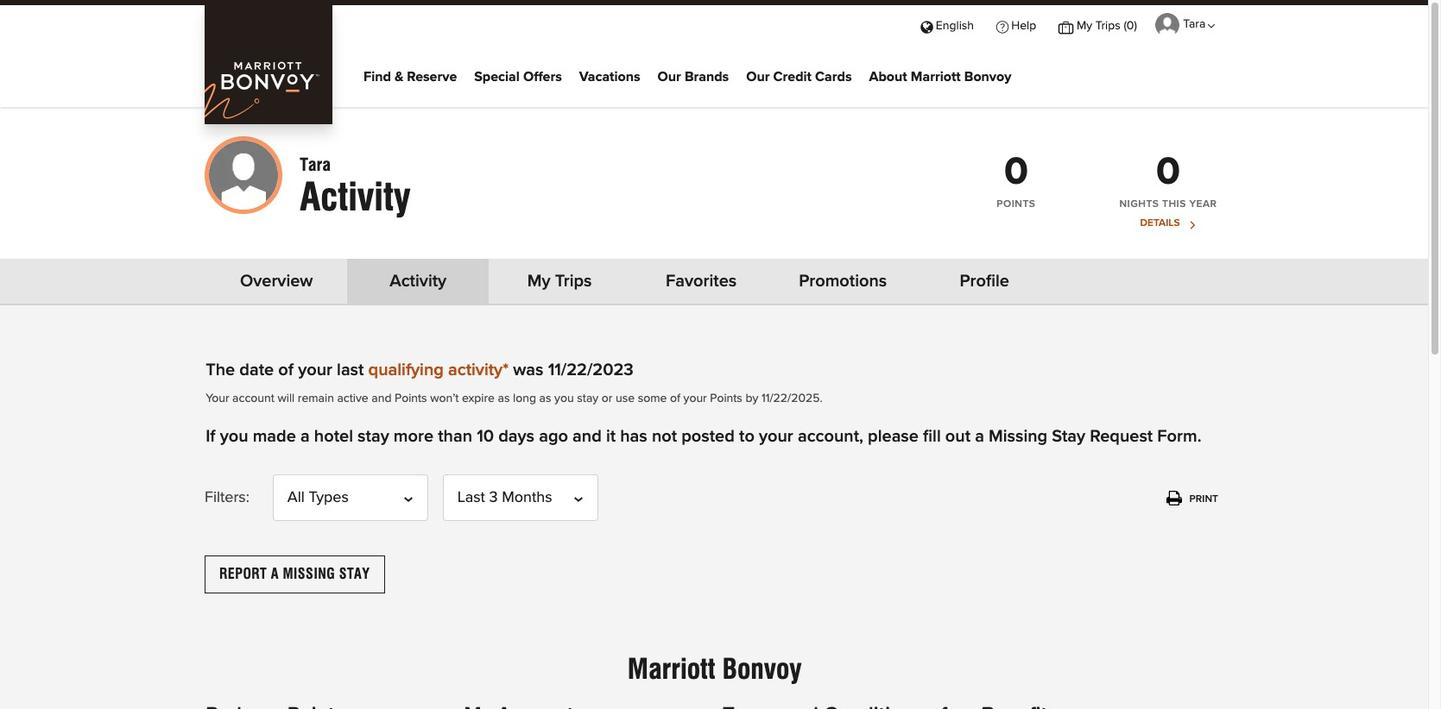 Task type: describe. For each thing, give the bounding box(es) containing it.
trips for my trips
[[555, 273, 592, 290]]

account
[[232, 393, 274, 405]]

vacations link
[[579, 65, 640, 90]]

filters:
[[205, 490, 249, 506]]

0 nights this year
[[1119, 153, 1217, 210]]

report
[[219, 566, 267, 583]]

report a missing stay
[[219, 566, 370, 583]]

special
[[474, 70, 520, 84]]

2 horizontal spatial points
[[997, 199, 1036, 210]]

it
[[606, 429, 616, 446]]

was 11/22/2023
[[513, 362, 634, 379]]

my for my trips
[[527, 273, 551, 290]]

about marriott bonvoy link
[[869, 65, 1011, 90]]

print
[[1189, 495, 1218, 506]]

fill
[[923, 429, 941, 446]]

our credit cards link
[[746, 65, 852, 90]]

qualifying activity* link
[[368, 362, 509, 379]]

0 for 0 points
[[1004, 153, 1028, 192]]

if
[[206, 429, 215, 446]]

offers
[[523, 70, 562, 84]]

made
[[253, 429, 296, 446]]

english
[[936, 20, 974, 32]]

long
[[513, 393, 536, 405]]

my trips (0)
[[1077, 20, 1137, 32]]

all
[[287, 491, 305, 506]]

cards
[[815, 70, 852, 84]]

has
[[620, 429, 647, 446]]

posted
[[681, 429, 735, 446]]

my trips
[[527, 273, 592, 290]]

about
[[869, 70, 907, 84]]

activity link
[[361, 273, 475, 290]]

qualifying
[[368, 362, 444, 379]]

favorites link
[[644, 273, 758, 290]]

help
[[1011, 20, 1036, 32]]

find & reserve
[[364, 70, 457, 84]]

request
[[1090, 429, 1153, 446]]

report a missing stay button
[[205, 556, 385, 594]]

some
[[638, 393, 667, 405]]

than
[[438, 429, 472, 446]]

to
[[739, 429, 755, 446]]

form.
[[1157, 429, 1202, 446]]

1 vertical spatial tara
[[300, 154, 331, 175]]

overview
[[240, 273, 313, 290]]

months
[[502, 491, 552, 506]]

find & reserve link
[[364, 65, 457, 90]]

0 vertical spatial marriott
[[911, 70, 961, 84]]

our for our brands
[[658, 70, 681, 84]]

not
[[652, 429, 677, 446]]

last
[[337, 362, 364, 379]]

last
[[457, 491, 485, 506]]

our brands
[[658, 70, 729, 84]]

special offers
[[474, 70, 562, 84]]

0 horizontal spatial of
[[278, 362, 294, 379]]

2 horizontal spatial a
[[975, 429, 984, 446]]

all types
[[287, 491, 349, 506]]

won't
[[430, 393, 459, 405]]

0 horizontal spatial bonvoy
[[722, 653, 802, 687]]

1 horizontal spatial a
[[300, 429, 310, 446]]

arrow down image
[[1210, 22, 1217, 30]]

global header - my account image
[[1155, 13, 1179, 37]]

brands
[[685, 70, 729, 84]]

10
[[477, 429, 494, 446]]

profile link
[[927, 273, 1041, 290]]

activity
[[390, 273, 447, 290]]

account,
[[798, 429, 863, 446]]

generic profile image
[[205, 136, 282, 214]]

will
[[278, 393, 295, 405]]

more
[[394, 429, 434, 446]]

marriott bonvoy link
[[627, 653, 802, 687]]

our for our credit cards
[[746, 70, 770, 84]]

vacations
[[579, 70, 640, 84]]

the
[[206, 362, 235, 379]]

special offers link
[[474, 65, 562, 90]]

help link
[[985, 5, 1047, 45]]

favorites
[[666, 273, 737, 290]]

(0)
[[1124, 20, 1137, 32]]

0 vertical spatial your
[[298, 362, 332, 379]]



Task type: locate. For each thing, give the bounding box(es) containing it.
0 vertical spatial trips
[[1095, 20, 1121, 32]]

my for my trips (0)
[[1077, 20, 1092, 32]]

points down qualifying
[[395, 393, 427, 405]]

your right to
[[759, 429, 793, 446]]

tara
[[1183, 18, 1206, 30], [300, 154, 331, 175]]

our brands link
[[658, 65, 729, 90]]

1 our from the left
[[658, 70, 681, 84]]

1 vertical spatial stay
[[358, 429, 389, 446]]

a right report
[[271, 566, 279, 583]]

ago
[[539, 429, 568, 446]]

1 horizontal spatial missing
[[989, 429, 1048, 446]]

0 horizontal spatial tara
[[300, 154, 331, 175]]

points left the by
[[710, 393, 742, 405]]

1 horizontal spatial our
[[746, 70, 770, 84]]

stay left 'or'
[[577, 393, 598, 405]]

&
[[395, 70, 403, 84]]

0 horizontal spatial 0
[[1004, 153, 1028, 192]]

globe image
[[921, 20, 933, 32]]

help image
[[996, 20, 1008, 32]]

missing right out
[[989, 429, 1048, 446]]

year
[[1189, 199, 1217, 210]]

your up if you made a hotel stay more than 10 days ago and it has not posted to your account, please fill out a missing stay request form.
[[683, 393, 707, 405]]

overview link
[[219, 273, 333, 290]]

0 horizontal spatial stay
[[339, 566, 370, 583]]

0 horizontal spatial points
[[395, 393, 427, 405]]

and left it
[[573, 429, 602, 446]]

1 vertical spatial your
[[683, 393, 707, 405]]

1 horizontal spatial of
[[670, 393, 680, 405]]

0 horizontal spatial your
[[298, 362, 332, 379]]

0 vertical spatial stay
[[1052, 429, 1085, 446]]

use
[[616, 393, 635, 405]]

details link
[[1113, 218, 1223, 230]]

our left brands
[[658, 70, 681, 84]]

1 vertical spatial bonvoy
[[722, 653, 802, 687]]

0 link
[[1156, 153, 1180, 192]]

1 horizontal spatial stay
[[577, 393, 598, 405]]

1 vertical spatial and
[[573, 429, 602, 446]]

by
[[746, 393, 758, 405]]

1 horizontal spatial my
[[1077, 20, 1092, 32]]

of right some
[[670, 393, 680, 405]]

missing inside report a missing stay button
[[283, 566, 335, 583]]

our
[[658, 70, 681, 84], [746, 70, 770, 84]]

0 horizontal spatial my
[[527, 273, 551, 290]]

you right if
[[220, 429, 248, 446]]

and
[[372, 393, 392, 405], [573, 429, 602, 446]]

0 for 0 nights this year
[[1156, 153, 1180, 192]]

3
[[489, 491, 498, 506]]

find
[[364, 70, 391, 84]]

your up remain
[[298, 362, 332, 379]]

0 vertical spatial my
[[1077, 20, 1092, 32]]

active
[[337, 393, 368, 405]]

1 horizontal spatial stay
[[1052, 429, 1085, 446]]

1 0 from the left
[[1004, 153, 1028, 192]]

please
[[868, 429, 919, 446]]

our credit cards
[[746, 70, 852, 84]]

date
[[239, 362, 274, 379]]

1 vertical spatial marriott
[[627, 653, 715, 687]]

stay left request
[[1052, 429, 1085, 446]]

1 horizontal spatial and
[[573, 429, 602, 446]]

1 horizontal spatial 0
[[1156, 153, 1180, 192]]

tara left arrow down icon at the top right of the page
[[1183, 18, 1206, 30]]

remain
[[298, 393, 334, 405]]

0 horizontal spatial missing
[[283, 566, 335, 583]]

trips
[[1095, 20, 1121, 32], [555, 273, 592, 290]]

2 vertical spatial your
[[759, 429, 793, 446]]

expire
[[462, 393, 495, 405]]

about marriott bonvoy
[[869, 70, 1011, 84]]

0 horizontal spatial you
[[220, 429, 248, 446]]

or
[[602, 393, 612, 405]]

and right active
[[372, 393, 392, 405]]

0 vertical spatial tara
[[1183, 18, 1206, 30]]

tara link
[[1148, 5, 1223, 44]]

promotions
[[799, 273, 887, 290]]

our left credit
[[746, 70, 770, 84]]

hotel
[[314, 429, 353, 446]]

1 horizontal spatial as
[[539, 393, 551, 405]]

0 horizontal spatial a
[[271, 566, 279, 583]]

stay inside report a missing stay button
[[339, 566, 370, 583]]

a inside button
[[271, 566, 279, 583]]

arrow right image
[[1182, 219, 1196, 227]]

1 horizontal spatial you
[[554, 393, 574, 405]]

as left long
[[498, 393, 510, 405]]

if you made a hotel stay more than 10 days ago and it has not posted to your account, please fill out a missing stay request form.
[[206, 429, 1202, 446]]

2 our from the left
[[746, 70, 770, 84]]

1 vertical spatial trips
[[555, 273, 592, 290]]

print button
[[1161, 482, 1223, 516]]

1 horizontal spatial bonvoy
[[964, 70, 1011, 84]]

a
[[300, 429, 310, 446], [975, 429, 984, 446], [271, 566, 279, 583]]

a left "hotel"
[[300, 429, 310, 446]]

0 points
[[997, 153, 1036, 210]]

credit
[[773, 70, 812, 84]]

0 vertical spatial missing
[[989, 429, 1048, 446]]

1 horizontal spatial points
[[710, 393, 742, 405]]

0 horizontal spatial marriott
[[627, 653, 715, 687]]

nights
[[1119, 199, 1159, 210]]

stay right "hotel"
[[358, 429, 389, 446]]

missing right report
[[283, 566, 335, 583]]

missing
[[989, 429, 1048, 446], [283, 566, 335, 583]]

1 horizontal spatial marriott
[[911, 70, 961, 84]]

my trips link
[[503, 273, 617, 290]]

points up the profile link
[[997, 199, 1036, 210]]

2 as from the left
[[539, 393, 551, 405]]

1 as from the left
[[498, 393, 510, 405]]

0 vertical spatial bonvoy
[[964, 70, 1011, 84]]

details
[[1140, 218, 1180, 228]]

2 0 from the left
[[1156, 153, 1180, 192]]

trips for my trips (0)
[[1095, 20, 1121, 32]]

a right out
[[975, 429, 984, 446]]

1 horizontal spatial trips
[[1095, 20, 1121, 32]]

reserve
[[407, 70, 457, 84]]

this
[[1162, 199, 1186, 210]]

english link
[[910, 5, 985, 45]]

0 horizontal spatial as
[[498, 393, 510, 405]]

marriott bonvoy
[[627, 653, 802, 687]]

0 horizontal spatial and
[[372, 393, 392, 405]]

0 inside the 0 nights this year
[[1156, 153, 1180, 192]]

profile
[[960, 273, 1009, 290]]

0 horizontal spatial trips
[[555, 273, 592, 290]]

stay
[[1052, 429, 1085, 446], [339, 566, 370, 583]]

your
[[206, 393, 229, 405]]

1 vertical spatial my
[[527, 273, 551, 290]]

your account will remain active and points won't expire as long as you stay or use some of your points by 11/22/2025.
[[206, 393, 823, 405]]

2 horizontal spatial your
[[759, 429, 793, 446]]

0 vertical spatial stay
[[577, 393, 598, 405]]

marriott
[[911, 70, 961, 84], [627, 653, 715, 687]]

suitcase image
[[1058, 20, 1074, 32]]

the date of your last qualifying activity* was 11/22/2023
[[206, 362, 634, 379]]

1 vertical spatial missing
[[283, 566, 335, 583]]

activity*
[[448, 362, 509, 379]]

0 vertical spatial of
[[278, 362, 294, 379]]

1 horizontal spatial tara
[[1183, 18, 1206, 30]]

0 horizontal spatial stay
[[358, 429, 389, 446]]

last 3 months
[[457, 491, 552, 506]]

out
[[945, 429, 971, 446]]

1 vertical spatial you
[[220, 429, 248, 446]]

points
[[997, 199, 1036, 210], [395, 393, 427, 405], [710, 393, 742, 405]]

of up will
[[278, 362, 294, 379]]

my
[[1077, 20, 1092, 32], [527, 273, 551, 290]]

days
[[498, 429, 534, 446]]

stay
[[577, 393, 598, 405], [358, 429, 389, 446]]

1 horizontal spatial your
[[683, 393, 707, 405]]

0 vertical spatial you
[[554, 393, 574, 405]]

1 vertical spatial stay
[[339, 566, 370, 583]]

print svg image
[[1166, 492, 1182, 508]]

stay down types
[[339, 566, 370, 583]]

1 vertical spatial of
[[670, 393, 680, 405]]

you down was 11/22/2023
[[554, 393, 574, 405]]

11/22/2025.
[[762, 393, 823, 405]]

types
[[309, 491, 349, 506]]

you
[[554, 393, 574, 405], [220, 429, 248, 446]]

tara right the 'generic profile' image
[[300, 154, 331, 175]]

as right long
[[539, 393, 551, 405]]

0 inside 0 points
[[1004, 153, 1028, 192]]

0 vertical spatial and
[[372, 393, 392, 405]]

0 horizontal spatial our
[[658, 70, 681, 84]]



Task type: vqa. For each thing, say whether or not it's contained in the screenshot.
Toronto
no



